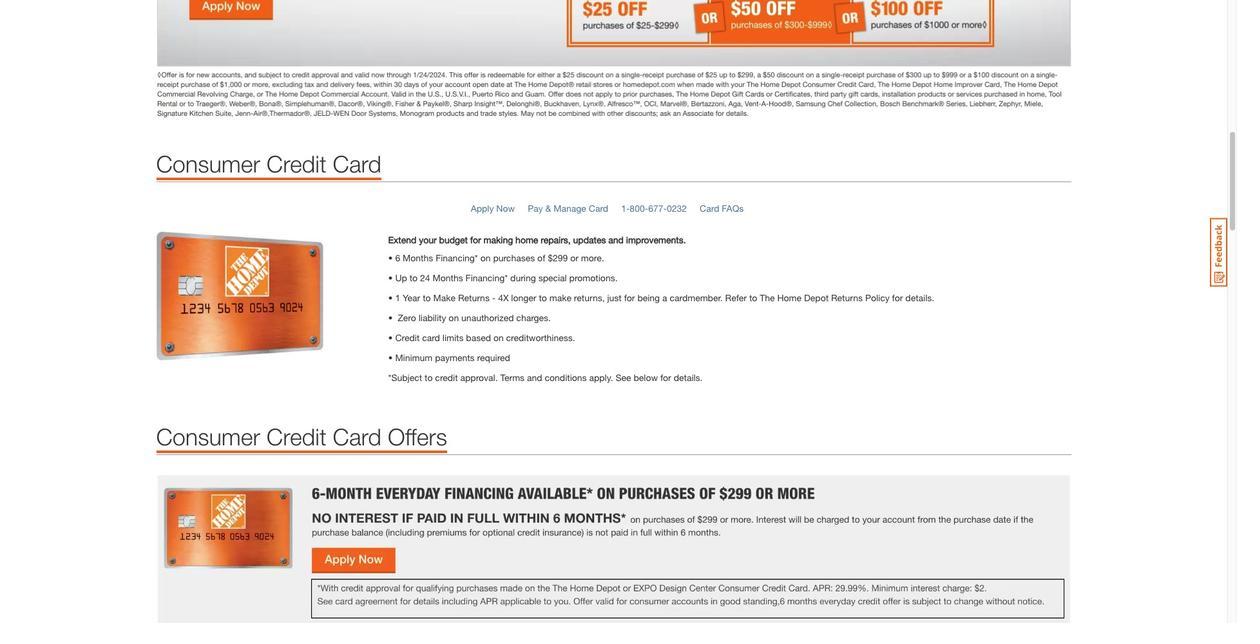 Task type: locate. For each thing, give the bounding box(es) containing it.
payments
[[435, 353, 475, 364]]

• left up
[[388, 273, 393, 284]]

•
[[388, 273, 393, 284], [388, 293, 393, 304]]

consumer credit card offers
[[156, 424, 447, 451]]

details. right policy
[[906, 293, 934, 304]]

&
[[545, 203, 551, 214]]

1 vertical spatial credit
[[267, 424, 326, 451]]

unauthorized
[[461, 313, 514, 324]]

details.
[[906, 293, 934, 304], [674, 373, 703, 384]]

required
[[477, 353, 510, 364]]

2 returns from the left
[[831, 293, 863, 304]]

0 vertical spatial credit
[[267, 150, 326, 178]]

0232
[[667, 203, 687, 214]]

and right updates
[[608, 235, 624, 246]]

special
[[538, 273, 567, 284]]

and
[[608, 235, 624, 246], [527, 373, 542, 384]]

1 vertical spatial consumer
[[156, 424, 260, 451]]

returns,
[[574, 293, 605, 304]]

returns left policy
[[831, 293, 863, 304]]

800-
[[630, 203, 648, 214]]

•  zero liability on unauthorized charges.
[[388, 313, 551, 324]]

credit for consumer credit card
[[267, 150, 326, 178]]

0 horizontal spatial on
[[449, 313, 459, 324]]

2 consumer from the top
[[156, 424, 260, 451]]

budget
[[439, 235, 468, 246]]

-
[[492, 293, 496, 304]]

and right terms
[[527, 373, 542, 384]]

1 returns from the left
[[458, 293, 490, 304]]

the
[[760, 293, 775, 304]]

home
[[777, 293, 802, 304]]

now
[[496, 203, 515, 214]]

purchases
[[493, 253, 535, 264]]

• minimum payments required
[[388, 353, 510, 364]]

1 vertical spatial on
[[449, 313, 459, 324]]

1 horizontal spatial and
[[608, 235, 624, 246]]

year
[[403, 293, 420, 304]]

refer
[[725, 293, 747, 304]]

consumer for consumer credit card offers
[[156, 424, 260, 451]]

extend your budget for making home repairs, updates and improvements.
[[388, 235, 686, 246]]

promotions.
[[569, 273, 618, 284]]

0 vertical spatial on
[[480, 253, 491, 264]]

extend
[[388, 235, 416, 246]]

on
[[480, 253, 491, 264], [449, 313, 459, 324], [493, 333, 504, 344]]

1 vertical spatial and
[[527, 373, 542, 384]]

to
[[410, 273, 418, 284], [423, 293, 431, 304], [539, 293, 547, 304], [749, 293, 757, 304], [425, 373, 433, 384]]

or
[[570, 253, 579, 264]]

2 • from the top
[[388, 293, 393, 304]]

2 vertical spatial on
[[493, 333, 504, 344]]

for right below
[[660, 373, 671, 384]]

more.
[[581, 253, 604, 264]]

0 vertical spatial •
[[388, 273, 393, 284]]

1 • from the top
[[388, 273, 393, 284]]

to left make
[[539, 293, 547, 304]]

consumer
[[156, 150, 260, 178], [156, 424, 260, 451]]

being
[[638, 293, 660, 304]]

• credit
[[388, 333, 420, 344]]

2 horizontal spatial on
[[493, 333, 504, 344]]

for
[[470, 235, 481, 246], [624, 293, 635, 304], [892, 293, 903, 304], [660, 373, 671, 384]]

details. right below
[[674, 373, 703, 384]]

returns
[[458, 293, 490, 304], [831, 293, 863, 304]]

financing* down budget
[[436, 253, 478, 264]]

1-800-677-0232
[[621, 203, 687, 214]]

below
[[634, 373, 658, 384]]

months
[[403, 253, 433, 264], [433, 273, 463, 284]]

zero
[[398, 313, 416, 324]]

on down making
[[480, 253, 491, 264]]

0 horizontal spatial details.
[[674, 373, 703, 384]]

card
[[422, 333, 440, 344]]

card
[[333, 150, 381, 178], [589, 203, 608, 214], [700, 203, 719, 214], [333, 424, 381, 451]]

1 horizontal spatial details.
[[906, 293, 934, 304]]

consumer for consumer credit card
[[156, 150, 260, 178]]

1
[[395, 293, 400, 304]]

on right based
[[493, 333, 504, 344]]

to right year
[[423, 293, 431, 304]]

0 vertical spatial consumer
[[156, 150, 260, 178]]

to left 'the'
[[749, 293, 757, 304]]

1-
[[621, 203, 630, 214]]

1 credit from the top
[[267, 150, 326, 178]]

a
[[662, 293, 667, 304]]

approval.
[[460, 373, 498, 384]]

consumer credit card image
[[156, 232, 375, 361]]

terms
[[500, 373, 525, 384]]

credit
[[267, 150, 326, 178], [267, 424, 326, 451]]

0 vertical spatial details.
[[906, 293, 934, 304]]

up
[[395, 273, 407, 284]]

1 horizontal spatial returns
[[831, 293, 863, 304]]

0 horizontal spatial and
[[527, 373, 542, 384]]

pay
[[528, 203, 543, 214]]

cardmember.
[[670, 293, 723, 304]]

on up limits
[[449, 313, 459, 324]]

months up make
[[433, 273, 463, 284]]

months down the your
[[403, 253, 433, 264]]

to left credit
[[425, 373, 433, 384]]

card faqs
[[700, 203, 744, 214]]

1 vertical spatial •
[[388, 293, 393, 304]]

feedback link image
[[1210, 218, 1227, 287]]

financing* up -
[[466, 273, 508, 284]]

1 vertical spatial details.
[[674, 373, 703, 384]]

0 horizontal spatial returns
[[458, 293, 490, 304]]

• for • up to 24 months financing* during special promotions.
[[388, 273, 393, 284]]

2 credit from the top
[[267, 424, 326, 451]]

*subject
[[388, 373, 422, 384]]

apply now
[[471, 203, 515, 214]]

save up to $100 today◊ - on your qualifying purchase when you open a new card. not combinable with other discounts. valid now through 1/24/2024. image
[[156, 0, 1071, 118]]

of
[[537, 253, 545, 264]]

financing*
[[436, 253, 478, 264], [466, 273, 508, 284]]

manage
[[554, 203, 586, 214]]

1 consumer from the top
[[156, 150, 260, 178]]

returns left -
[[458, 293, 490, 304]]

home
[[516, 235, 538, 246]]

• left 1
[[388, 293, 393, 304]]



Task type: vqa. For each thing, say whether or not it's contained in the screenshot.
• Up to 24 Months Financing* during special promotions.
yes



Task type: describe. For each thing, give the bounding box(es) containing it.
consumer credit card
[[156, 150, 381, 178]]

updates
[[573, 235, 606, 246]]

• 6 months financing* on purchases of $299 or more.
[[388, 253, 604, 264]]

1 vertical spatial months
[[433, 273, 463, 284]]

1-800-677-0232 link
[[621, 203, 687, 214]]

creditworthiness.
[[506, 333, 575, 344]]

$299
[[548, 253, 568, 264]]

offers
[[388, 424, 447, 451]]

repairs,
[[541, 235, 571, 246]]

• credit card limits based on creditworthiness.
[[388, 333, 575, 344]]

limits
[[443, 333, 464, 344]]

for right budget
[[470, 235, 481, 246]]

4x
[[498, 293, 509, 304]]

• for • 1 year to make returns - 4x longer to make returns, just for being a cardmember. refer to the home depot returns policy for details.
[[388, 293, 393, 304]]

0 vertical spatial and
[[608, 235, 624, 246]]

your
[[419, 235, 437, 246]]

• 6
[[388, 253, 400, 264]]

improvements.
[[626, 235, 686, 246]]

card faqs link
[[700, 203, 744, 214]]

longer
[[511, 293, 536, 304]]

677-
[[648, 203, 667, 214]]

• minimum
[[388, 353, 433, 364]]

• 1 year to make returns - 4x longer to make returns, just for being a cardmember. refer to the home depot returns policy for details.
[[388, 293, 934, 304]]

depot
[[804, 293, 829, 304]]

see
[[616, 373, 631, 384]]

charges.
[[516, 313, 551, 324]]

credit for consumer credit card offers
[[267, 424, 326, 451]]

0 vertical spatial months
[[403, 253, 433, 264]]

*subject to credit approval. terms and conditions apply. see below for details.
[[388, 373, 703, 384]]

pay & manage card link
[[528, 203, 608, 214]]

apply.
[[589, 373, 613, 384]]

during
[[510, 273, 536, 284]]

apply
[[471, 203, 494, 214]]

1 vertical spatial financing*
[[466, 273, 508, 284]]

for right just
[[624, 293, 635, 304]]

24
[[420, 273, 430, 284]]

policy
[[865, 293, 890, 304]]

make
[[433, 293, 456, 304]]

1 horizontal spatial on
[[480, 253, 491, 264]]

making
[[484, 235, 513, 246]]

liability
[[419, 313, 446, 324]]

apply now link
[[471, 203, 515, 214]]

0 vertical spatial financing*
[[436, 253, 478, 264]]

make
[[549, 293, 572, 304]]

credit
[[435, 373, 458, 384]]

• up to 24 months financing* during special promotions.
[[388, 273, 618, 284]]

pay & manage card
[[528, 203, 608, 214]]

faqs
[[722, 203, 744, 214]]

6-month everyday financing  available* on purchases of  $299 or more image
[[156, 475, 1071, 624]]

based
[[466, 333, 491, 344]]

conditions
[[545, 373, 587, 384]]

to left 24
[[410, 273, 418, 284]]

just
[[607, 293, 622, 304]]

for right policy
[[892, 293, 903, 304]]



